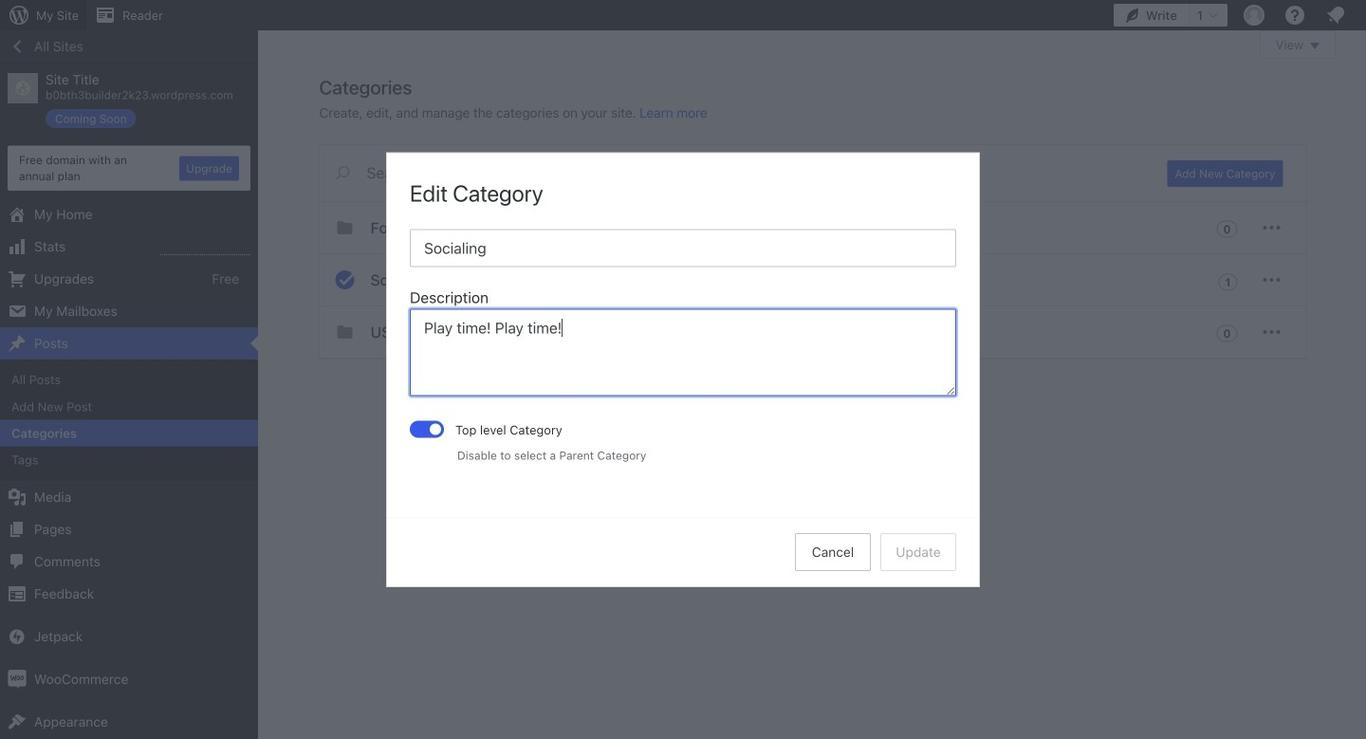 Task type: locate. For each thing, give the bounding box(es) containing it.
row
[[319, 202, 1306, 359]]

folder image
[[333, 216, 356, 239]]

list item
[[1358, 97, 1366, 166], [1358, 195, 1366, 284], [1358, 284, 1366, 373], [1358, 373, 1366, 444]]

2 vertical spatial toggle menu image
[[1260, 321, 1283, 343]]

dialog
[[387, 153, 979, 586]]

4 list item from the top
[[1358, 373, 1366, 444]]

1 vertical spatial toggle menu image
[[1260, 268, 1283, 291]]

toggle menu image
[[1260, 216, 1283, 239], [1260, 268, 1283, 291], [1260, 321, 1283, 343]]

None text field
[[410, 309, 956, 396]]

main content
[[319, 30, 1336, 359]]

None search field
[[319, 145, 1144, 200]]

toggle menu image for socialing image
[[1260, 268, 1283, 291]]

update your profile, personal settings, and more image
[[1243, 4, 1266, 27]]

toggle menu image for folder icon
[[1260, 216, 1283, 239]]

0 vertical spatial toggle menu image
[[1260, 216, 1283, 239]]

toggle menu image for usc icon
[[1260, 321, 1283, 343]]

1 toggle menu image from the top
[[1260, 216, 1283, 239]]

socialing image
[[333, 268, 356, 291]]

2 toggle menu image from the top
[[1260, 268, 1283, 291]]

manage your notifications image
[[1324, 4, 1347, 27]]

group
[[410, 286, 956, 402]]

3 toggle menu image from the top
[[1260, 321, 1283, 343]]



Task type: describe. For each thing, give the bounding box(es) containing it.
usc image
[[333, 321, 356, 343]]

3 list item from the top
[[1358, 284, 1366, 373]]

highest hourly views 0 image
[[160, 243, 250, 255]]

closed image
[[1310, 43, 1320, 49]]

help image
[[1284, 4, 1306, 27]]

New Category Name text field
[[410, 229, 956, 267]]

2 list item from the top
[[1358, 195, 1366, 284]]

img image
[[8, 670, 27, 689]]

1 list item from the top
[[1358, 97, 1366, 166]]



Task type: vqa. For each thing, say whether or not it's contained in the screenshot.
the New Category Name 'text field'
yes



